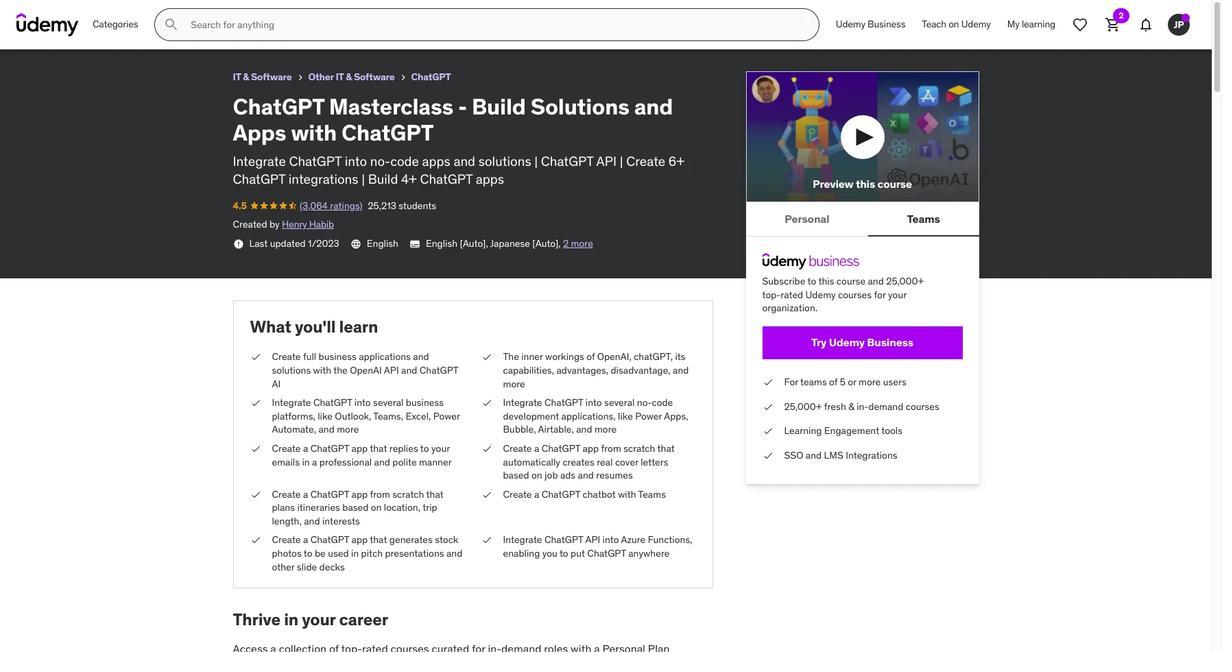 Task type: describe. For each thing, give the bounding box(es) containing it.
0 horizontal spatial |
[[362, 171, 365, 187]]

updated
[[270, 237, 306, 250]]

integrations
[[846, 449, 898, 462]]

the
[[503, 351, 519, 363]]

teach on udemy
[[922, 18, 991, 30]]

0 vertical spatial 2
[[1119, 10, 1124, 21]]

0 horizontal spatial &
[[243, 71, 249, 83]]

sso
[[784, 449, 804, 462]]

that inside create a chatgpt app that replies to your emails in a professional and polite manner
[[370, 442, 387, 455]]

location,
[[384, 502, 421, 514]]

1 vertical spatial apps
[[476, 171, 504, 187]]

of inside the inner workings of openai, chatgpt, its capabilities, advantages, disadvantage, and more
[[587, 351, 595, 363]]

,
[[559, 237, 561, 250]]

1 software from the left
[[251, 71, 292, 83]]

like inside integrate chatgpt into several business platforms, like outlook, teams, excel, power automate, and more
[[318, 410, 333, 422]]

masterclass for chatgpt masterclass - build solutions and apps with chatgpt integrate chatgpt into no-code apps and solutions | chatgpt api | create 6+ chatgpt integrations | build 4+ chatgpt apps
[[329, 92, 453, 121]]

several for teams,
[[373, 397, 404, 409]]

0 vertical spatial business
[[868, 18, 906, 30]]

[auto], japanese
[[460, 237, 530, 250]]

presentations
[[385, 547, 444, 560]]

teams,
[[373, 410, 403, 422]]

api inside integrate chatgpt api into azure functions, enabling you to put chatgpt anywhere
[[585, 534, 600, 546]]

trip
[[423, 502, 437, 514]]

manner
[[419, 456, 452, 468]]

notifications image
[[1138, 16, 1154, 33]]

your inside subscribe to this course and 25,000+ top‑rated udemy courses for your organization.
[[888, 289, 907, 301]]

2 it from the left
[[336, 71, 344, 83]]

in-
[[857, 400, 869, 413]]

thrive
[[233, 609, 281, 631]]

25,000+ fresh & in-demand courses
[[784, 400, 940, 413]]

xsmall image for learning engagement tools
[[762, 425, 773, 438]]

chatgpt masterclass - build solutions and apps with chatgpt integrate chatgpt into no-code apps and solutions | chatgpt api | create 6+ chatgpt integrations | build 4+ chatgpt apps
[[233, 92, 685, 187]]

personal button
[[746, 203, 869, 235]]

1 horizontal spatial build
[[368, 171, 398, 187]]

xsmall image for create a chatgpt app that replies to your emails in a professional and polite manner
[[250, 442, 261, 456]]

create inside chatgpt masterclass - build solutions and apps with chatgpt integrate chatgpt into no-code apps and solutions | chatgpt api | create 6+ chatgpt integrations | build 4+ chatgpt apps
[[626, 153, 666, 169]]

other
[[308, 71, 334, 83]]

emails
[[272, 456, 300, 468]]

my learning link
[[999, 8, 1064, 41]]

xsmall image for for teams of 5 or more users
[[762, 376, 773, 389]]

create a chatgpt app that generates stock photos to be used in pitch presentations and other slide decks
[[272, 534, 463, 573]]

solutions inside create full business applications and solutions with the openai api and chatgpt ai
[[272, 364, 311, 377]]

english [auto], japanese [auto] , 2 more
[[426, 237, 593, 250]]

last
[[249, 237, 268, 250]]

chatgpt,
[[634, 351, 673, 363]]

be
[[315, 547, 326, 560]]

you
[[542, 547, 558, 560]]

other
[[272, 561, 295, 573]]

development
[[503, 410, 559, 422]]

masterclass for chatgpt masterclass - build solutions and apps with chatgpt
[[60, 6, 123, 20]]

more inside the inner workings of openai, chatgpt, its capabilities, advantages, disadvantage, and more
[[503, 378, 525, 390]]

0 horizontal spatial 25,000+
[[784, 400, 822, 413]]

more inside integrate chatgpt into several business platforms, like outlook, teams, excel, power automate, and more
[[337, 423, 359, 436]]

that inside create a chatgpt app that generates stock photos to be used in pitch presentations and other slide decks
[[370, 534, 387, 546]]

2 horizontal spatial |
[[620, 153, 623, 169]]

this inside "button"
[[856, 177, 875, 191]]

create for create a chatgpt app from scratch that plans itineraries based on location, trip length, and interests
[[272, 488, 301, 501]]

integrations
[[289, 171, 358, 187]]

closed captions image
[[410, 239, 420, 250]]

build for chatgpt masterclass - build solutions and apps with chatgpt
[[132, 6, 159, 20]]

stock
[[435, 534, 459, 546]]

subscribe
[[762, 275, 806, 288]]

sso and lms integrations
[[784, 449, 898, 462]]

try udemy business link
[[762, 327, 963, 359]]

2 software from the left
[[354, 71, 395, 83]]

advantages,
[[557, 364, 609, 377]]

organization.
[[762, 302, 818, 314]]

a right emails
[[312, 456, 317, 468]]

inner
[[522, 351, 543, 363]]

slide
[[297, 561, 317, 573]]

create full business applications and solutions with the openai api and chatgpt ai
[[272, 351, 458, 390]]

4+
[[401, 171, 417, 187]]

0 vertical spatial 25,213 students
[[109, 24, 177, 36]]

apps for chatgpt masterclass - build solutions and apps with chatgpt integrate chatgpt into no-code apps and solutions | chatgpt api | create 6+ chatgpt integrations | build 4+ chatgpt apps
[[233, 119, 286, 147]]

preview this course
[[813, 177, 912, 191]]

that inside create a chatgpt app from scratch that plans itineraries based on location, trip length, and interests
[[426, 488, 444, 501]]

several for like
[[604, 397, 635, 409]]

xsmall image for the inner workings of openai, chatgpt, its capabilities, advantages, disadvantage, and more
[[481, 351, 492, 364]]

xsmall image for create a chatgpt app from scratch that plans itineraries based on location, trip length, and interests
[[250, 488, 261, 502]]

length,
[[272, 515, 302, 527]]

letters
[[641, 456, 669, 468]]

with inside chatgpt masterclass - build solutions and apps with chatgpt integrate chatgpt into no-code apps and solutions | chatgpt api | create 6+ chatgpt integrations | build 4+ chatgpt apps
[[291, 119, 337, 147]]

for
[[784, 376, 798, 388]]

- for chatgpt masterclass - build solutions and apps with chatgpt
[[125, 6, 130, 20]]

and inside create a chatgpt app that generates stock photos to be used in pitch presentations and other slide decks
[[447, 547, 463, 560]]

0 vertical spatial 4.5
[[11, 24, 25, 36]]

2 more button
[[563, 237, 593, 251]]

more inside the integrate chatgpt into several no-code development applications, like power apps, bubble, airtable, and more
[[595, 423, 617, 436]]

jp link
[[1163, 8, 1196, 41]]

1 horizontal spatial of
[[829, 376, 838, 388]]

job
[[545, 469, 558, 482]]

0 vertical spatial apps
[[422, 153, 451, 169]]

code inside the integrate chatgpt into several no-code development applications, like power apps, bubble, airtable, and more
[[652, 397, 673, 409]]

chatgpt link
[[411, 69, 451, 86]]

1 vertical spatial (3,064 ratings)
[[300, 199, 362, 212]]

xsmall image for integrate chatgpt api into azure functions, enabling you to put chatgpt anywhere
[[481, 534, 492, 547]]

azure
[[621, 534, 646, 546]]

chatgpt inside create a chatgpt app from scratch that automatically creates real cover letters based on job ads and resumes
[[542, 442, 580, 455]]

teams inside button
[[907, 212, 940, 225]]

in inside create a chatgpt app that replies to your emails in a professional and polite manner
[[302, 456, 310, 468]]

xsmall image for 25,000+ fresh & in-demand courses
[[762, 400, 773, 414]]

1 horizontal spatial (3,064
[[300, 199, 328, 212]]

functions,
[[648, 534, 693, 546]]

apps for chatgpt masterclass - build solutions and apps with chatgpt
[[236, 6, 263, 20]]

[auto]
[[533, 237, 559, 250]]

xsmall image for integrate chatgpt into several no-code development applications, like power apps, bubble, airtable, and more
[[481, 397, 492, 410]]

workings
[[545, 351, 584, 363]]

try udemy business
[[812, 336, 914, 349]]

teach on udemy link
[[914, 8, 999, 41]]

create for create full business applications and solutions with the openai api and chatgpt ai
[[272, 351, 301, 363]]

and inside the inner workings of openai, chatgpt, its capabilities, advantages, disadvantage, and more
[[673, 364, 689, 377]]

for
[[874, 289, 886, 301]]

app for a
[[352, 442, 368, 455]]

xsmall image left the other
[[295, 72, 306, 83]]

shopping cart with 2 items image
[[1105, 16, 1122, 33]]

api inside create full business applications and solutions with the openai api and chatgpt ai
[[384, 364, 399, 377]]

on inside create a chatgpt app from scratch that plans itineraries based on location, trip length, and interests
[[371, 502, 382, 514]]

0 vertical spatial on
[[949, 18, 959, 30]]

photos
[[272, 547, 302, 560]]

create for create a chatgpt app that generates stock photos to be used in pitch presentations and other slide decks
[[272, 534, 301, 546]]

enabling
[[503, 547, 540, 560]]

professional
[[320, 456, 372, 468]]

and inside create a chatgpt app from scratch that plans itineraries based on location, trip length, and interests
[[304, 515, 320, 527]]

0 vertical spatial ratings)
[[71, 24, 104, 36]]

ai
[[272, 378, 281, 390]]

xsmall image for integrate chatgpt into several business platforms, like outlook, teams, excel, power automate, and more
[[250, 397, 261, 410]]

outlook,
[[335, 410, 371, 422]]

solutions for chatgpt masterclass - build solutions and apps with chatgpt
[[162, 6, 212, 20]]

created by henry habib
[[233, 218, 334, 231]]

create for create a chatgpt app that replies to your emails in a professional and polite manner
[[272, 442, 301, 455]]

automate,
[[272, 423, 316, 436]]

engagement
[[824, 425, 880, 437]]

udemy business image
[[762, 253, 859, 270]]

what you'll learn
[[250, 316, 378, 337]]

udemy business
[[836, 18, 906, 30]]

by
[[270, 218, 280, 231]]

decks
[[319, 561, 345, 573]]

create a chatgpt app that replies to your emails in a professional and polite manner
[[272, 442, 452, 468]]

more right ,
[[571, 237, 593, 250]]

last updated 1/2023
[[249, 237, 339, 250]]

25,000+ inside subscribe to this course and 25,000+ top‑rated udemy courses for your organization.
[[886, 275, 924, 288]]

courses inside subscribe to this course and 25,000+ top‑rated udemy courses for your organization.
[[838, 289, 872, 301]]

create a chatgpt app from scratch that automatically creates real cover letters based on job ads and resumes
[[503, 442, 675, 482]]

create for create a chatgpt app from scratch that automatically creates real cover letters based on job ads and resumes
[[503, 442, 532, 455]]

teams
[[801, 376, 827, 388]]

in inside create a chatgpt app that generates stock photos to be used in pitch presentations and other slide decks
[[351, 547, 359, 560]]

1 horizontal spatial 25,213
[[368, 199, 396, 212]]

udemy inside subscribe to this course and 25,000+ top‑rated udemy courses for your organization.
[[806, 289, 836, 301]]

with up it & software
[[266, 6, 289, 20]]

0 horizontal spatial (3,064
[[41, 24, 69, 36]]

0 horizontal spatial (3,064 ratings)
[[41, 24, 104, 36]]

power inside integrate chatgpt into several business platforms, like outlook, teams, excel, power automate, and more
[[433, 410, 460, 422]]

chatgpt inside the integrate chatgpt into several no-code development applications, like power apps, bubble, airtable, and more
[[545, 397, 583, 409]]

more right or
[[859, 376, 881, 388]]

excel,
[[406, 410, 431, 422]]

integrate chatgpt into several no-code development applications, like power apps, bubble, airtable, and more
[[503, 397, 688, 436]]

app for used
[[352, 534, 368, 546]]

lms
[[824, 449, 844, 462]]

1 vertical spatial business
[[867, 336, 914, 349]]

0 horizontal spatial in
[[284, 609, 298, 631]]

real
[[597, 456, 613, 468]]

integrate for integrate chatgpt into several business platforms, like outlook, teams, excel, power automate, and more
[[272, 397, 311, 409]]

integrate for integrate chatgpt into several no-code development applications, like power apps, bubble, airtable, and more
[[503, 397, 542, 409]]

0 horizontal spatial your
[[302, 609, 336, 631]]

1 vertical spatial courses
[[906, 400, 940, 413]]



Task type: vqa. For each thing, say whether or not it's contained in the screenshot.
On
yes



Task type: locate. For each thing, give the bounding box(es) containing it.
it
[[233, 71, 241, 83], [336, 71, 344, 83]]

preview
[[813, 177, 854, 191]]

xsmall image for create a chatgpt chatbot with teams
[[481, 488, 492, 502]]

a for creates
[[534, 442, 539, 455]]

1 vertical spatial students
[[399, 199, 436, 212]]

1 horizontal spatial apps
[[476, 171, 504, 187]]

chatgpt inside create a chatgpt app that replies to your emails in a professional and polite manner
[[311, 442, 349, 455]]

based down automatically
[[503, 469, 529, 482]]

scratch inside create a chatgpt app from scratch that automatically creates real cover letters based on job ads and resumes
[[624, 442, 655, 455]]

and inside create a chatgpt app that replies to your emails in a professional and polite manner
[[374, 456, 390, 468]]

apps up it & software
[[236, 6, 263, 20]]

a inside create a chatgpt app from scratch that plans itineraries based on location, trip length, and interests
[[303, 488, 308, 501]]

masterclass
[[60, 6, 123, 20], [329, 92, 453, 121]]

and inside subscribe to this course and 25,000+ top‑rated udemy courses for your organization.
[[868, 275, 884, 288]]

1 horizontal spatial ratings)
[[330, 199, 362, 212]]

1 horizontal spatial students
[[399, 199, 436, 212]]

0 horizontal spatial of
[[587, 351, 595, 363]]

xsmall image left photos
[[250, 534, 261, 547]]

apps down it & software link
[[233, 119, 286, 147]]

1 vertical spatial 2
[[563, 237, 569, 250]]

1 horizontal spatial 4.5
[[233, 199, 247, 212]]

english right course language icon
[[367, 237, 399, 250]]

2 right ,
[[563, 237, 569, 250]]

airtable,
[[538, 423, 574, 436]]

preview this course button
[[746, 71, 979, 203]]

& for 25,000+ fresh & in-demand courses
[[849, 400, 855, 413]]

create inside create a chatgpt app that generates stock photos to be used in pitch presentations and other slide decks
[[272, 534, 301, 546]]

1 horizontal spatial it
[[336, 71, 344, 83]]

to inside create a chatgpt app that generates stock photos to be used in pitch presentations and other slide decks
[[304, 547, 313, 560]]

0 horizontal spatial course
[[837, 275, 866, 288]]

app for cover
[[583, 442, 599, 455]]

my
[[1008, 18, 1020, 30]]

create inside create a chatgpt app from scratch that plans itineraries based on location, trip length, and interests
[[272, 488, 301, 501]]

business inside integrate chatgpt into several business platforms, like outlook, teams, excel, power automate, and more
[[406, 397, 444, 409]]

2 vertical spatial your
[[302, 609, 336, 631]]

learn
[[339, 316, 378, 337]]

0 horizontal spatial on
[[371, 502, 382, 514]]

udemy
[[836, 18, 866, 30], [962, 18, 991, 30], [806, 289, 836, 301], [829, 336, 865, 349]]

and inside the integrate chatgpt into several no-code development applications, like power apps, bubble, airtable, and more
[[576, 423, 592, 436]]

integrate chatgpt into several business platforms, like outlook, teams, excel, power automate, and more
[[272, 397, 460, 436]]

this inside subscribe to this course and 25,000+ top‑rated udemy courses for your organization.
[[819, 275, 834, 288]]

from up 'location,'
[[370, 488, 390, 501]]

1 power from the left
[[433, 410, 460, 422]]

apps,
[[664, 410, 688, 422]]

1 it from the left
[[233, 71, 241, 83]]

0 vertical spatial teams
[[907, 212, 940, 225]]

(3,064
[[41, 24, 69, 36], [300, 199, 328, 212]]

app for on
[[352, 488, 368, 501]]

0 vertical spatial of
[[587, 351, 595, 363]]

create down automatically
[[503, 488, 532, 501]]

0 horizontal spatial apps
[[422, 153, 451, 169]]

xsmall image right the trip
[[481, 488, 492, 502]]

1 horizontal spatial based
[[503, 469, 529, 482]]

xsmall image for last updated 1/2023
[[233, 239, 244, 250]]

business left the teach
[[868, 18, 906, 30]]

2 horizontal spatial in
[[351, 547, 359, 560]]

xsmall image
[[295, 72, 306, 83], [398, 72, 409, 83], [233, 239, 244, 250], [250, 351, 261, 364], [762, 376, 773, 389], [250, 397, 261, 410], [762, 400, 773, 414], [481, 442, 492, 456], [250, 534, 261, 547], [481, 534, 492, 547]]

english for english
[[367, 237, 399, 250]]

habib
[[309, 218, 334, 231]]

2 vertical spatial build
[[368, 171, 398, 187]]

of up advantages, on the bottom left of page
[[587, 351, 595, 363]]

xsmall image left development at the left of the page
[[481, 397, 492, 410]]

create for create a chatgpt chatbot with teams
[[503, 488, 532, 501]]

capabilities,
[[503, 364, 554, 377]]

in right thrive
[[284, 609, 298, 631]]

chatgpt inside create a chatgpt app from scratch that plans itineraries based on location, trip length, and interests
[[311, 488, 349, 501]]

in right used
[[351, 547, 359, 560]]

into inside chatgpt masterclass - build solutions and apps with chatgpt integrate chatgpt into no-code apps and solutions | chatgpt api | create 6+ chatgpt integrations | build 4+ chatgpt apps
[[345, 153, 367, 169]]

0 vertical spatial (3,064 ratings)
[[41, 24, 104, 36]]

1 like from the left
[[318, 410, 333, 422]]

into inside integrate chatgpt api into azure functions, enabling you to put chatgpt anywhere
[[603, 534, 619, 546]]

0 horizontal spatial teams
[[638, 488, 666, 501]]

xsmall image left plans
[[250, 488, 261, 502]]

0 vertical spatial courses
[[838, 289, 872, 301]]

of left 5 at bottom
[[829, 376, 838, 388]]

1 vertical spatial no-
[[637, 397, 652, 409]]

0 horizontal spatial based
[[342, 502, 369, 514]]

app inside create a chatgpt app from scratch that plans itineraries based on location, trip length, and interests
[[352, 488, 368, 501]]

1 vertical spatial solutions
[[531, 92, 630, 121]]

other it & software
[[308, 71, 395, 83]]

1 horizontal spatial |
[[535, 153, 538, 169]]

integrate inside chatgpt masterclass - build solutions and apps with chatgpt integrate chatgpt into no-code apps and solutions | chatgpt api | create 6+ chatgpt integrations | build 4+ chatgpt apps
[[233, 153, 286, 169]]

1 horizontal spatial 25,213 students
[[368, 199, 436, 212]]

1 horizontal spatial your
[[431, 442, 450, 455]]

more down capabilities,
[[503, 378, 525, 390]]

create left 6+
[[626, 153, 666, 169]]

openai
[[350, 364, 382, 377]]

app up interests
[[352, 488, 368, 501]]

career
[[339, 609, 388, 631]]

code up the apps,
[[652, 397, 673, 409]]

business up the
[[319, 351, 357, 363]]

0 vertical spatial scratch
[[624, 442, 655, 455]]

5
[[840, 376, 846, 388]]

create inside create a chatgpt app that replies to your emails in a professional and polite manner
[[272, 442, 301, 455]]

courses
[[838, 289, 872, 301], [906, 400, 940, 413]]

0 horizontal spatial power
[[433, 410, 460, 422]]

disadvantage,
[[611, 364, 671, 377]]

from
[[601, 442, 621, 455], [370, 488, 390, 501]]

xsmall image left for
[[762, 376, 773, 389]]

based inside create a chatgpt app from scratch that plans itineraries based on location, trip length, and interests
[[342, 502, 369, 514]]

25,213 students down the 4+
[[368, 199, 436, 212]]

chatgpt masterclass - build solutions and apps with chatgpt
[[11, 6, 338, 20]]

api inside chatgpt masterclass - build solutions and apps with chatgpt integrate chatgpt into no-code apps and solutions | chatgpt api | create 6+ chatgpt integrations | build 4+ chatgpt apps
[[597, 153, 617, 169]]

wishlist image
[[1072, 16, 1089, 33]]

1 horizontal spatial code
[[652, 397, 673, 409]]

1 horizontal spatial 25,000+
[[886, 275, 924, 288]]

english right closed captions icon
[[426, 237, 458, 250]]

and inside create a chatgpt app from scratch that automatically creates real cover letters based on job ads and resumes
[[578, 469, 594, 482]]

more down applications,
[[595, 423, 617, 436]]

courses left for
[[838, 289, 872, 301]]

1 horizontal spatial course
[[878, 177, 912, 191]]

1 vertical spatial course
[[837, 275, 866, 288]]

2 vertical spatial in
[[284, 609, 298, 631]]

this down the udemy business 'image'
[[819, 275, 834, 288]]

1 vertical spatial teams
[[638, 488, 666, 501]]

business inside create full business applications and solutions with the openai api and chatgpt ai
[[319, 351, 357, 363]]

integrate up platforms,
[[272, 397, 311, 409]]

1 several from the left
[[373, 397, 404, 409]]

0 horizontal spatial 25,213 students
[[109, 24, 177, 36]]

2 horizontal spatial &
[[849, 400, 855, 413]]

into
[[345, 153, 367, 169], [354, 397, 371, 409], [586, 397, 602, 409], [603, 534, 619, 546]]

that inside create a chatgpt app from scratch that automatically creates real cover letters based on job ads and resumes
[[657, 442, 675, 455]]

the
[[334, 364, 348, 377]]

0 vertical spatial your
[[888, 289, 907, 301]]

scratch for letters
[[624, 442, 655, 455]]

courses right demand
[[906, 400, 940, 413]]

0 horizontal spatial 2
[[563, 237, 569, 250]]

scratch for location,
[[393, 488, 424, 501]]

for teams of 5 or more users
[[784, 376, 907, 388]]

categories button
[[84, 8, 146, 41]]

scratch inside create a chatgpt app from scratch that plans itineraries based on location, trip length, and interests
[[393, 488, 424, 501]]

0 horizontal spatial 25,213
[[109, 24, 137, 36]]

1 horizontal spatial solutions
[[479, 153, 531, 169]]

api
[[597, 153, 617, 169], [384, 364, 399, 377], [585, 534, 600, 546]]

0 horizontal spatial this
[[819, 275, 834, 288]]

xsmall image left 'sso'
[[762, 449, 773, 463]]

to inside create a chatgpt app that replies to your emails in a professional and polite manner
[[420, 442, 429, 455]]

1 horizontal spatial in
[[302, 456, 310, 468]]

xsmall image left the learning
[[762, 425, 773, 438]]

like right applications,
[[618, 410, 633, 422]]

(3,064 up henry habib link
[[300, 199, 328, 212]]

with down resumes
[[618, 488, 636, 501]]

0 horizontal spatial courses
[[838, 289, 872, 301]]

full
[[303, 351, 316, 363]]

1 vertical spatial 25,213 students
[[368, 199, 436, 212]]

&
[[243, 71, 249, 83], [346, 71, 352, 83], [849, 400, 855, 413]]

xsmall image for sso and lms integrations
[[762, 449, 773, 463]]

app up the pitch
[[352, 534, 368, 546]]

personal
[[785, 212, 830, 225]]

several inside the integrate chatgpt into several no-code development applications, like power apps, bubble, airtable, and more
[[604, 397, 635, 409]]

on right the teach
[[949, 18, 959, 30]]

submit search image
[[163, 16, 180, 33]]

0 horizontal spatial english
[[367, 237, 399, 250]]

based inside create a chatgpt app from scratch that automatically creates real cover letters based on job ads and resumes
[[503, 469, 529, 482]]

xsmall image for create a chatgpt app that generates stock photos to be used in pitch presentations and other slide decks
[[250, 534, 261, 547]]

create inside create a chatgpt app from scratch that automatically creates real cover letters based on job ads and resumes
[[503, 442, 532, 455]]

25,000+
[[886, 275, 924, 288], [784, 400, 822, 413]]

solutions inside chatgpt masterclass - build solutions and apps with chatgpt integrate chatgpt into no-code apps and solutions | chatgpt api | create 6+ chatgpt integrations | build 4+ chatgpt apps
[[479, 153, 531, 169]]

0 vertical spatial 25,213
[[109, 24, 137, 36]]

1 horizontal spatial courses
[[906, 400, 940, 413]]

it & software
[[233, 71, 292, 83]]

learning
[[784, 425, 822, 437]]

to left be
[[304, 547, 313, 560]]

app inside create a chatgpt app from scratch that automatically creates real cover letters based on job ads and resumes
[[583, 442, 599, 455]]

0 horizontal spatial build
[[132, 6, 159, 20]]

0 horizontal spatial solutions
[[162, 6, 212, 20]]

2 power from the left
[[635, 410, 662, 422]]

1 horizontal spatial teams
[[907, 212, 940, 225]]

2 vertical spatial on
[[371, 502, 382, 514]]

1 vertical spatial build
[[472, 92, 526, 121]]

1 vertical spatial this
[[819, 275, 834, 288]]

6+
[[669, 153, 685, 169]]

a for to
[[303, 534, 308, 546]]

course up teams button
[[878, 177, 912, 191]]

& for other it & software
[[346, 71, 352, 83]]

based
[[503, 469, 529, 482], [342, 502, 369, 514]]

25,000+ up the learning
[[784, 400, 822, 413]]

- for chatgpt masterclass - build solutions and apps with chatgpt integrate chatgpt into no-code apps and solutions | chatgpt api | create 6+ chatgpt integrations | build 4+ chatgpt apps
[[458, 92, 467, 121]]

1 horizontal spatial solutions
[[531, 92, 630, 121]]

xsmall image left the
[[481, 351, 492, 364]]

a down automatically
[[534, 488, 539, 501]]

no- inside the integrate chatgpt into several no-code development applications, like power apps, bubble, airtable, and more
[[637, 397, 652, 409]]

generates
[[390, 534, 433, 546]]

business up users
[[867, 336, 914, 349]]

automatically
[[503, 456, 560, 468]]

apps inside chatgpt masterclass - build solutions and apps with chatgpt integrate chatgpt into no-code apps and solutions | chatgpt api | create 6+ chatgpt integrations | build 4+ chatgpt apps
[[233, 119, 286, 147]]

polite
[[393, 456, 417, 468]]

my learning
[[1008, 18, 1056, 30]]

1 vertical spatial 4.5
[[233, 199, 247, 212]]

1 horizontal spatial from
[[601, 442, 621, 455]]

create inside create full business applications and solutions with the openai api and chatgpt ai
[[272, 351, 301, 363]]

several
[[373, 397, 404, 409], [604, 397, 635, 409]]

software
[[251, 71, 292, 83], [354, 71, 395, 83]]

power inside the integrate chatgpt into several no-code development applications, like power apps, bubble, airtable, and more
[[635, 410, 662, 422]]

your up manner
[[431, 442, 450, 455]]

course inside "button"
[[878, 177, 912, 191]]

xsmall image left emails
[[250, 442, 261, 456]]

2 horizontal spatial build
[[472, 92, 526, 121]]

xsmall image left fresh
[[762, 400, 773, 414]]

1 vertical spatial code
[[652, 397, 673, 409]]

1 vertical spatial business
[[406, 397, 444, 409]]

xsmall image left last
[[233, 239, 244, 250]]

2 like from the left
[[618, 410, 633, 422]]

1 horizontal spatial (3,064 ratings)
[[300, 199, 362, 212]]

into up integrations
[[345, 153, 367, 169]]

put
[[571, 547, 585, 560]]

2 english from the left
[[426, 237, 458, 250]]

chatgpt
[[11, 6, 57, 20], [291, 6, 338, 20], [411, 71, 451, 83], [233, 92, 324, 121], [342, 119, 434, 147], [289, 153, 342, 169], [541, 153, 594, 169], [233, 171, 285, 187], [420, 171, 473, 187], [420, 364, 458, 377], [313, 397, 352, 409], [545, 397, 583, 409], [311, 442, 349, 455], [542, 442, 580, 455], [311, 488, 349, 501], [542, 488, 580, 501], [311, 534, 349, 546], [545, 534, 583, 546], [587, 547, 626, 560]]

try
[[812, 336, 827, 349]]

you have alerts image
[[1182, 14, 1190, 22]]

0 vertical spatial this
[[856, 177, 875, 191]]

categories
[[93, 18, 138, 30]]

you'll
[[295, 316, 336, 337]]

xsmall image left platforms,
[[250, 397, 261, 410]]

to inside subscribe to this course and 25,000+ top‑rated udemy courses for your organization.
[[808, 275, 816, 288]]

xsmall image
[[481, 351, 492, 364], [481, 397, 492, 410], [762, 425, 773, 438], [250, 442, 261, 456], [762, 449, 773, 463], [250, 488, 261, 502], [481, 488, 492, 502]]

your
[[888, 289, 907, 301], [431, 442, 450, 455], [302, 609, 336, 631]]

that up the pitch
[[370, 534, 387, 546]]

scratch up 'location,'
[[393, 488, 424, 501]]

english for english [auto], japanese [auto] , 2 more
[[426, 237, 458, 250]]

on left 'location,'
[[371, 502, 382, 514]]

created
[[233, 218, 267, 231]]

power right excel,
[[433, 410, 460, 422]]

integrate up "enabling"
[[503, 534, 542, 546]]

itineraries
[[297, 502, 340, 514]]

software right the other
[[354, 71, 395, 83]]

0 horizontal spatial several
[[373, 397, 404, 409]]

0 horizontal spatial students
[[140, 24, 177, 36]]

teams button
[[869, 203, 979, 235]]

xsmall image left "enabling"
[[481, 534, 492, 547]]

xsmall image left chatgpt link
[[398, 72, 409, 83]]

25,213
[[109, 24, 137, 36], [368, 199, 396, 212]]

- inside chatgpt masterclass - build solutions and apps with chatgpt integrate chatgpt into no-code apps and solutions | chatgpt api | create 6+ chatgpt integrations | build 4+ chatgpt apps
[[458, 92, 467, 121]]

app up the creates
[[583, 442, 599, 455]]

your right for
[[888, 289, 907, 301]]

0 horizontal spatial ratings)
[[71, 24, 104, 36]]

|
[[535, 153, 538, 169], [620, 153, 623, 169], [362, 171, 365, 187]]

0 horizontal spatial from
[[370, 488, 390, 501]]

0 vertical spatial (3,064
[[41, 24, 69, 36]]

interests
[[322, 515, 360, 527]]

several up applications,
[[604, 397, 635, 409]]

tab list
[[746, 203, 979, 237]]

from inside create a chatgpt app from scratch that plans itineraries based on location, trip length, and interests
[[370, 488, 390, 501]]

solutions inside chatgpt masterclass - build solutions and apps with chatgpt integrate chatgpt into no-code apps and solutions | chatgpt api | create 6+ chatgpt integrations | build 4+ chatgpt apps
[[531, 92, 630, 121]]

more down outlook,
[[337, 423, 359, 436]]

0 horizontal spatial it
[[233, 71, 241, 83]]

course language image
[[350, 239, 361, 250]]

jp
[[1174, 18, 1184, 31]]

0 vertical spatial students
[[140, 24, 177, 36]]

your inside create a chatgpt app that replies to your emails in a professional and polite manner
[[431, 442, 450, 455]]

create up photos
[[272, 534, 301, 546]]

creates
[[563, 456, 595, 468]]

a for emails
[[303, 442, 308, 455]]

1 horizontal spatial masterclass
[[329, 92, 453, 121]]

(3,064 ratings)
[[41, 24, 104, 36], [300, 199, 362, 212]]

a down automate,
[[303, 442, 308, 455]]

integrate inside integrate chatgpt into several business platforms, like outlook, teams, excel, power automate, and more
[[272, 397, 311, 409]]

anywhere
[[629, 547, 670, 560]]

used
[[328, 547, 349, 560]]

25,000+ down teams button
[[886, 275, 924, 288]]

what
[[250, 316, 291, 337]]

demand
[[869, 400, 904, 413]]

a up itineraries
[[303, 488, 308, 501]]

integrate up created
[[233, 153, 286, 169]]

replies
[[390, 442, 418, 455]]

chatgpt inside create full business applications and solutions with the openai api and chatgpt ai
[[420, 364, 458, 377]]

1 vertical spatial 25,213
[[368, 199, 396, 212]]

xsmall image for create a chatgpt app from scratch that automatically creates real cover letters based on job ads and resumes
[[481, 442, 492, 456]]

build for chatgpt masterclass - build solutions and apps with chatgpt integrate chatgpt into no-code apps and solutions | chatgpt api | create 6+ chatgpt integrations | build 4+ chatgpt apps
[[472, 92, 526, 121]]

2 left notifications image
[[1119, 10, 1124, 21]]

integrate inside integrate chatgpt api into azure functions, enabling you to put chatgpt anywhere
[[503, 534, 542, 546]]

like
[[318, 410, 333, 422], [618, 410, 633, 422]]

tab list containing personal
[[746, 203, 979, 237]]

a inside create a chatgpt app that generates stock photos to be used in pitch presentations and other slide decks
[[303, 534, 308, 546]]

and inside integrate chatgpt into several business platforms, like outlook, teams, excel, power automate, and more
[[319, 423, 335, 436]]

several up the teams,
[[373, 397, 404, 409]]

0 horizontal spatial software
[[251, 71, 292, 83]]

a for itineraries
[[303, 488, 308, 501]]

create left full
[[272, 351, 301, 363]]

0 vertical spatial -
[[125, 6, 130, 20]]

based up interests
[[342, 502, 369, 514]]

power left the apps,
[[635, 410, 662, 422]]

several inside integrate chatgpt into several business platforms, like outlook, teams, excel, power automate, and more
[[373, 397, 404, 409]]

2 vertical spatial api
[[585, 534, 600, 546]]

with inside create full business applications and solutions with the openai api and chatgpt ai
[[313, 364, 331, 377]]

on inside create a chatgpt app from scratch that automatically creates real cover letters based on job ads and resumes
[[532, 469, 542, 482]]

masterclass inside chatgpt masterclass - build solutions and apps with chatgpt integrate chatgpt into no-code apps and solutions | chatgpt api | create 6+ chatgpt integrations | build 4+ chatgpt apps
[[329, 92, 453, 121]]

integrate up development at the left of the page
[[503, 397, 542, 409]]

1 vertical spatial solutions
[[272, 364, 311, 377]]

like left outlook,
[[318, 410, 333, 422]]

ads
[[560, 469, 576, 482]]

scratch
[[624, 442, 655, 455], [393, 488, 424, 501]]

to up manner
[[420, 442, 429, 455]]

applications,
[[562, 410, 616, 422]]

teach
[[922, 18, 947, 30]]

to inside integrate chatgpt api into azure functions, enabling you to put chatgpt anywhere
[[560, 547, 568, 560]]

2 several from the left
[[604, 397, 635, 409]]

code inside chatgpt masterclass - build solutions and apps with chatgpt integrate chatgpt into no-code apps and solutions | chatgpt api | create 6+ chatgpt integrations | build 4+ chatgpt apps
[[390, 153, 419, 169]]

scratch up cover
[[624, 442, 655, 455]]

that up the trip
[[426, 488, 444, 501]]

english
[[367, 237, 399, 250], [426, 237, 458, 250]]

chatgpt inside integrate chatgpt into several business platforms, like outlook, teams, excel, power automate, and more
[[313, 397, 352, 409]]

1 vertical spatial -
[[458, 92, 467, 121]]

business up excel,
[[406, 397, 444, 409]]

the inner workings of openai, chatgpt, its capabilities, advantages, disadvantage, and more
[[503, 351, 689, 390]]

0 vertical spatial build
[[132, 6, 159, 20]]

no- inside chatgpt masterclass - build solutions and apps with chatgpt integrate chatgpt into no-code apps and solutions | chatgpt api | create 6+ chatgpt integrations | build 4+ chatgpt apps
[[370, 153, 390, 169]]

0 horizontal spatial no-
[[370, 153, 390, 169]]

other it & software link
[[308, 69, 395, 86]]

1 english from the left
[[367, 237, 399, 250]]

25,213 students down chatgpt masterclass - build solutions and apps with chatgpt
[[109, 24, 177, 36]]

and
[[214, 6, 234, 20], [634, 92, 673, 121], [454, 153, 475, 169], [868, 275, 884, 288], [413, 351, 429, 363], [401, 364, 417, 377], [673, 364, 689, 377], [319, 423, 335, 436], [576, 423, 592, 436], [806, 449, 822, 462], [374, 456, 390, 468], [578, 469, 594, 482], [304, 515, 320, 527], [447, 547, 463, 560]]

course inside subscribe to this course and 25,000+ top‑rated udemy courses for your organization.
[[837, 275, 866, 288]]

into up applications,
[[586, 397, 602, 409]]

solutions for chatgpt masterclass - build solutions and apps with chatgpt integrate chatgpt into no-code apps and solutions | chatgpt api | create 6+ chatgpt integrations | build 4+ chatgpt apps
[[531, 92, 630, 121]]

integrate for integrate chatgpt api into azure functions, enabling you to put chatgpt anywhere
[[503, 534, 542, 546]]

1 horizontal spatial on
[[532, 469, 542, 482]]

(3,064 left categories dropdown button
[[41, 24, 69, 36]]

1 horizontal spatial like
[[618, 410, 633, 422]]

it & software link
[[233, 69, 292, 86]]

chatgpt inside create a chatgpt app that generates stock photos to be used in pitch presentations and other slide decks
[[311, 534, 349, 546]]

create up emails
[[272, 442, 301, 455]]

software left the other
[[251, 71, 292, 83]]

app inside create a chatgpt app that generates stock photos to be used in pitch presentations and other slide decks
[[352, 534, 368, 546]]

this right preview
[[856, 177, 875, 191]]

like inside the integrate chatgpt into several no-code development applications, like power apps, bubble, airtable, and more
[[618, 410, 633, 422]]

tools
[[882, 425, 903, 437]]

students down the 4+
[[399, 199, 436, 212]]

integrate inside the integrate chatgpt into several no-code development applications, like power apps, bubble, airtable, and more
[[503, 397, 542, 409]]

0 vertical spatial 25,000+
[[886, 275, 924, 288]]

into left azure
[[603, 534, 619, 546]]

build
[[132, 6, 159, 20], [472, 92, 526, 121], [368, 171, 398, 187]]

code up the 4+
[[390, 153, 419, 169]]

integrate
[[233, 153, 286, 169], [272, 397, 311, 409], [503, 397, 542, 409], [503, 534, 542, 546]]

1 horizontal spatial scratch
[[624, 442, 655, 455]]

to left put
[[560, 547, 568, 560]]

1 horizontal spatial power
[[635, 410, 662, 422]]

2 horizontal spatial your
[[888, 289, 907, 301]]

no-
[[370, 153, 390, 169], [637, 397, 652, 409]]

Search for anything text field
[[188, 13, 802, 36]]

that up letters
[[657, 442, 675, 455]]

1 vertical spatial of
[[829, 376, 838, 388]]

xsmall image for create full business applications and solutions with the openai api and chatgpt ai
[[250, 351, 261, 364]]

into inside integrate chatgpt into several business platforms, like outlook, teams, excel, power automate, and more
[[354, 397, 371, 409]]

a up slide
[[303, 534, 308, 546]]

xsmall image left automatically
[[481, 442, 492, 456]]

users
[[883, 376, 907, 388]]

in
[[302, 456, 310, 468], [351, 547, 359, 560], [284, 609, 298, 631]]

1 vertical spatial your
[[431, 442, 450, 455]]

into up outlook,
[[354, 397, 371, 409]]

a inside create a chatgpt app from scratch that automatically creates real cover letters based on job ads and resumes
[[534, 442, 539, 455]]

on left job
[[532, 469, 542, 482]]

from inside create a chatgpt app from scratch that automatically creates real cover letters based on job ads and resumes
[[601, 442, 621, 455]]

1 vertical spatial apps
[[233, 119, 286, 147]]

0 vertical spatial based
[[503, 469, 529, 482]]

to down the udemy business 'image'
[[808, 275, 816, 288]]

bubble,
[[503, 423, 536, 436]]

1 vertical spatial based
[[342, 502, 369, 514]]

a up automatically
[[534, 442, 539, 455]]

1 vertical spatial (3,064
[[300, 199, 328, 212]]

its
[[675, 351, 686, 363]]

into inside the integrate chatgpt into several no-code development applications, like power apps, bubble, airtable, and more
[[586, 397, 602, 409]]

app inside create a chatgpt app that replies to your emails in a professional and polite manner
[[352, 442, 368, 455]]

0 vertical spatial apps
[[236, 6, 263, 20]]

from for on
[[370, 488, 390, 501]]

udemy image
[[16, 13, 79, 36]]

create down bubble,
[[503, 442, 532, 455]]

from for cover
[[601, 442, 621, 455]]

1 vertical spatial scratch
[[393, 488, 424, 501]]

0 vertical spatial in
[[302, 456, 310, 468]]

create a chatgpt app from scratch that plans itineraries based on location, trip length, and interests
[[272, 488, 444, 527]]

in right emails
[[302, 456, 310, 468]]



